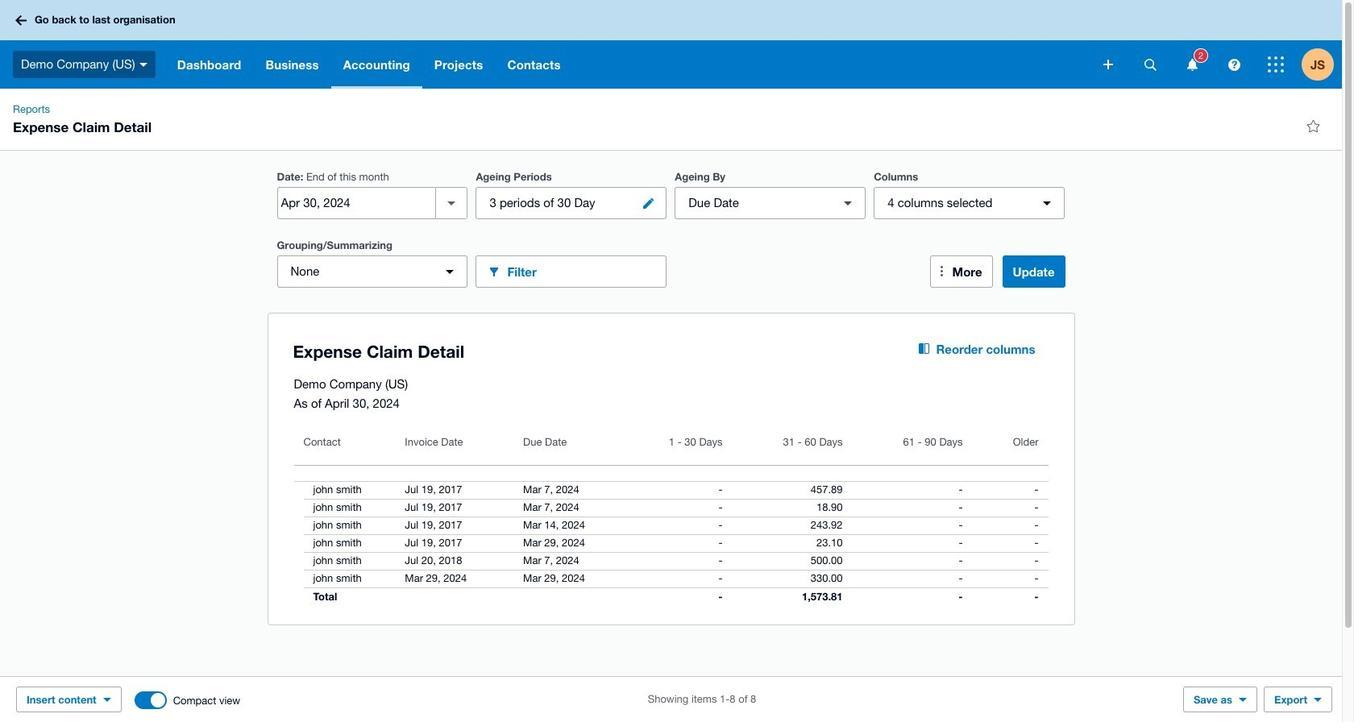 Task type: locate. For each thing, give the bounding box(es) containing it.
svg image
[[1268, 56, 1285, 73], [1145, 58, 1157, 71], [139, 63, 147, 67]]

add to favourites image
[[1297, 110, 1330, 142]]

svg image
[[15, 15, 27, 25], [1187, 58, 1198, 71], [1229, 58, 1241, 71], [1104, 60, 1114, 69]]

1 horizontal spatial svg image
[[1145, 58, 1157, 71]]

banner
[[0, 0, 1343, 89]]

Select end date field
[[278, 188, 436, 219]]

report output element
[[294, 427, 1049, 606]]

2 horizontal spatial svg image
[[1268, 56, 1285, 73]]

list of convenience dates image
[[436, 187, 468, 219]]



Task type: vqa. For each thing, say whether or not it's contained in the screenshot.
svg icon
yes



Task type: describe. For each thing, give the bounding box(es) containing it.
0 horizontal spatial svg image
[[139, 63, 147, 67]]

Report title field
[[289, 334, 881, 371]]



